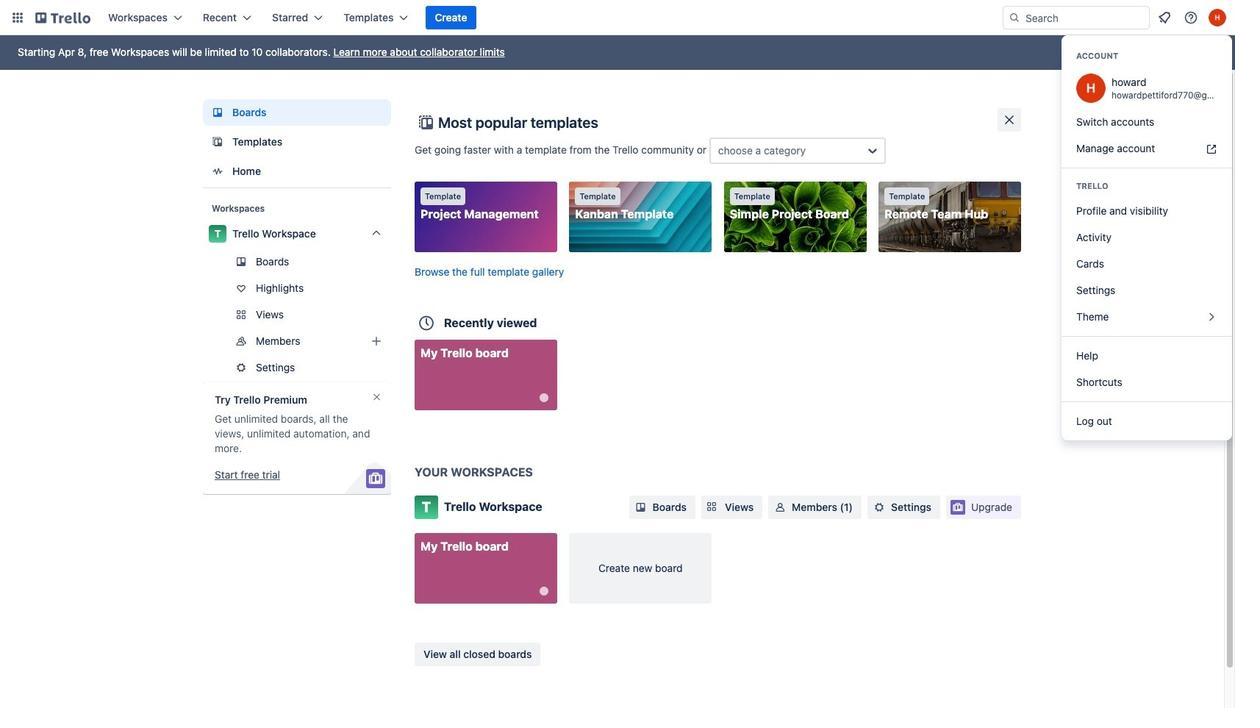 Task type: locate. For each thing, give the bounding box(es) containing it.
howard (howard38800628) image right open information menu icon
[[1209, 9, 1227, 26]]

0 notifications image
[[1156, 9, 1174, 26]]

search image
[[1009, 12, 1021, 24]]

1 horizontal spatial howard (howard38800628) image
[[1209, 9, 1227, 26]]

2 sm image from the left
[[872, 500, 887, 515]]

1 there is new activity on this board. image from the top
[[540, 393, 549, 402]]

add image
[[368, 332, 385, 350]]

2 there is new activity on this board. image from the top
[[540, 587, 549, 596]]

0 horizontal spatial howard (howard38800628) image
[[1077, 74, 1106, 103]]

sm image
[[773, 500, 788, 515], [872, 500, 887, 515]]

1 horizontal spatial sm image
[[872, 500, 887, 515]]

howard (howard38800628) image
[[1209, 9, 1227, 26], [1077, 74, 1106, 103]]

0 vertical spatial howard (howard38800628) image
[[1209, 9, 1227, 26]]

howard (howard38800628) image down search field
[[1077, 74, 1106, 103]]

0 vertical spatial there is new activity on this board. image
[[540, 393, 549, 402]]

1 sm image from the left
[[773, 500, 788, 515]]

Search field
[[1021, 7, 1150, 28]]

1 vertical spatial there is new activity on this board. image
[[540, 587, 549, 596]]

0 horizontal spatial sm image
[[773, 500, 788, 515]]

there is new activity on this board. image
[[540, 393, 549, 402], [540, 587, 549, 596]]

1 vertical spatial howard (howard38800628) image
[[1077, 74, 1106, 103]]



Task type: vqa. For each thing, say whether or not it's contained in the screenshot.
ideas inside the : once the ideas are clearly defined, the task can move to #todo stage. here, the owner of the idea can move to #doing once s/he is ready. he can also wait a bit for other members to join.
no



Task type: describe. For each thing, give the bounding box(es) containing it.
sm image
[[634, 500, 648, 515]]

primary element
[[0, 0, 1236, 35]]

back to home image
[[35, 6, 90, 29]]

template board image
[[209, 133, 227, 151]]

open information menu image
[[1184, 10, 1199, 25]]

board image
[[209, 104, 227, 121]]

home image
[[209, 163, 227, 180]]



